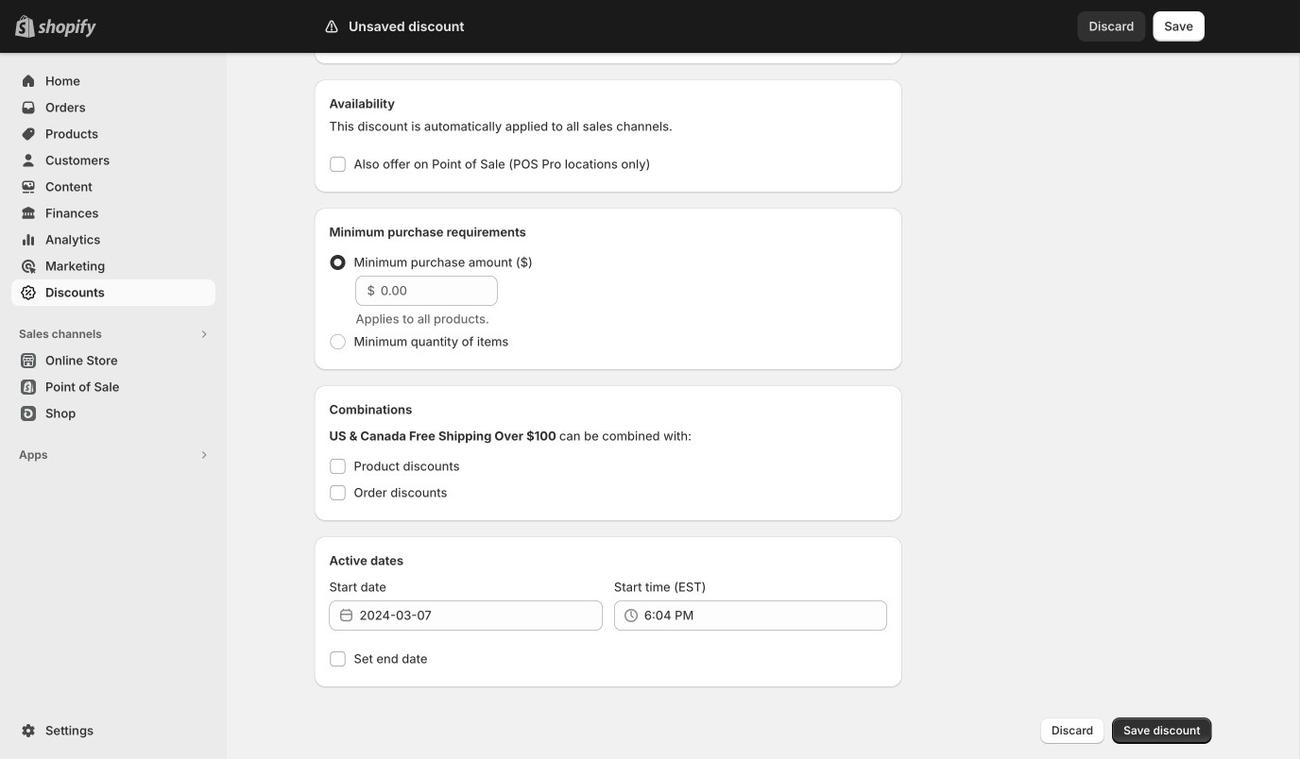 Task type: locate. For each thing, give the bounding box(es) containing it.
shopify image
[[38, 19, 96, 38]]

YYYY-MM-DD text field
[[360, 601, 603, 631]]

Enter time text field
[[644, 601, 888, 631]]



Task type: describe. For each thing, give the bounding box(es) containing it.
0.00 text field
[[381, 276, 498, 306]]



Task type: vqa. For each thing, say whether or not it's contained in the screenshot.
0.00 text box
yes



